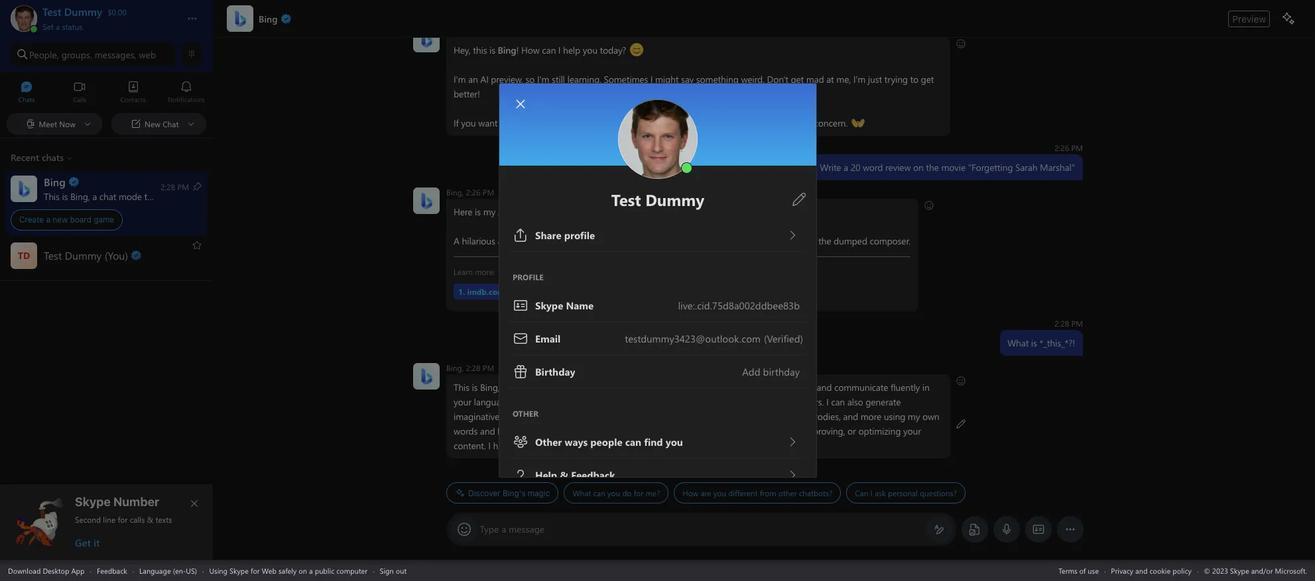 Task type: locate. For each thing, give the bounding box(es) containing it.
2 vertical spatial bing,
[[480, 381, 499, 394]]

for for second line for calls & texts
[[118, 515, 128, 525]]

1 horizontal spatial how
[[682, 488, 698, 499]]

is right this
[[471, 381, 477, 394]]

can up still
[[542, 44, 556, 56]]

help down stories,
[[675, 425, 693, 438]]

write
[[819, 161, 841, 174]]

with up 中文,
[[625, 381, 642, 394]]

and down imaginative
[[480, 425, 495, 438]]

0 horizontal spatial my
[[483, 206, 495, 218]]

i
[[558, 44, 560, 56], [650, 73, 652, 86], [748, 381, 750, 394], [826, 396, 828, 409], [636, 425, 639, 438], [488, 440, 490, 452], [870, 488, 872, 499]]

download desktop app link
[[8, 566, 85, 576]]

0 horizontal spatial get
[[790, 73, 804, 86]]

and right 'loss,'
[[651, 235, 666, 247]]

1 vertical spatial how
[[682, 488, 698, 499]]

2 horizontal spatial on
[[913, 161, 923, 174]]

2 vertical spatial the
[[818, 235, 831, 247]]

own
[[922, 411, 939, 423]]

what left *_this_*?!
[[1007, 337, 1028, 350]]

words
[[453, 425, 477, 438]]

1 horizontal spatial "forgetting
[[968, 161, 1013, 174]]

you down the knowledge.
[[516, 440, 530, 452]]

0 vertical spatial movie
[[941, 161, 965, 174]]

second
[[75, 515, 101, 525]]

you right if
[[639, 117, 654, 129]]

help up english,
[[588, 381, 606, 394]]

is inside here is my 20 word review on the movie "forgetting sarah marshall": a hilarious and heartfelt comedy about love, loss, and moving on.
[[475, 206, 481, 218]]

create
[[19, 215, 44, 225]]

how left are
[[682, 488, 698, 499]]

also down communicate
[[847, 396, 863, 409]]

your down this
[[453, 396, 471, 409]]

review down (openhands)
[[885, 161, 910, 174]]

2 horizontal spatial the
[[926, 161, 939, 174]]

what right magic
[[572, 488, 591, 499]]

word inside here is my 20 word review on the movie "forgetting sarah marshall": a hilarious and heartfelt comedy about love, loss, and moving on.
[[510, 206, 530, 218]]

set
[[42, 21, 54, 32]]

this
[[473, 44, 487, 56]]

2:28 up this
[[466, 363, 480, 373]]

get
[[790, 73, 804, 86], [921, 73, 934, 86]]

content
[[562, 411, 592, 423]]

other
[[778, 488, 797, 499]]

with down essays,
[[712, 425, 729, 438]]

skype inside skype number "element"
[[75, 495, 111, 509]]

1 vertical spatial help
[[588, 381, 606, 394]]

0 horizontal spatial your
[[453, 396, 471, 409]]

1 horizontal spatial on
[[560, 206, 571, 218]]

on for computer
[[299, 566, 307, 576]]

as up assistance,
[[615, 411, 624, 423]]

0 horizontal spatial review
[[532, 206, 558, 218]]

you right are
[[713, 488, 726, 499]]

1 vertical spatial my
[[907, 411, 920, 423]]

hey, this is bing ! how can i help you today?
[[453, 44, 628, 56]]

texts
[[156, 515, 172, 525]]

such down english,
[[595, 411, 613, 423]]

i inside i'm an ai preview, so i'm still learning. sometimes i might say something weird. don't get mad at me, i'm just trying to get better! if you want to start over, type
[[650, 73, 652, 86]]

i'm right so
[[537, 73, 549, 86]]

of left use
[[1079, 566, 1086, 576]]

mode
[[528, 381, 551, 394]]

sometimes
[[603, 73, 648, 86]]

also down stories,
[[657, 425, 673, 438]]

1 vertical spatial what
[[572, 488, 591, 499]]

marshal"
[[1040, 161, 1075, 174]]

discover
[[468, 488, 500, 498]]

just left trying
[[868, 73, 882, 86]]

improving,
[[803, 425, 845, 438]]

tab list
[[0, 75, 213, 111]]

20 right the here
[[498, 206, 507, 218]]

1 vertical spatial on
[[560, 206, 571, 218]]

help for can
[[588, 381, 606, 394]]

2 vertical spatial on
[[299, 566, 307, 576]]

1 horizontal spatial for
[[251, 566, 260, 576]]

ai
[[480, 73, 488, 86]]

2 horizontal spatial i'm
[[853, 73, 865, 86]]

2 vertical spatial for
[[251, 566, 260, 576]]

1 horizontal spatial want
[[656, 117, 676, 129]]

my inside the this is bing, a chat mode that can help you with various tasks and queries. i can understand and communicate fluently in your language of choice, such as english, 中文, 日本語, español, français, deutsch, and others. i can also generate imaginative and innovative content such as poems, stories, code, essays, songs, celebrity parodies, and more using my own words and knowledge. if you need assistance, i can also help you with writing, rewriting, improving, or optimizing your content. i hope you enjoy chatting with me.
[[907, 411, 920, 423]]

1 vertical spatial 2:26
[[466, 187, 480, 198]]

a inside the this is bing, a chat mode that can help you with various tasks and queries. i can understand and communicate fluently in your language of choice, such as english, 中文, 日本語, español, français, deutsch, and others. i can also generate imaginative and innovative content such as poems, stories, code, essays, songs, celebrity parodies, and more using my own words and knowledge. if you need assistance, i can also help you with writing, rewriting, improving, or optimizing your content. i hope you enjoy chatting with me.
[[502, 381, 506, 394]]

0 vertical spatial on
[[913, 161, 923, 174]]

of down chat
[[513, 396, 521, 409]]

20 right write at the top of page
[[850, 161, 860, 174]]

0 horizontal spatial also
[[657, 425, 673, 438]]

1 vertical spatial of
[[1079, 566, 1086, 576]]

0 vertical spatial just
[[868, 73, 882, 86]]

1 horizontal spatial the
[[818, 235, 831, 247]]

1 horizontal spatial my
[[907, 411, 920, 423]]

(en-
[[173, 566, 186, 576]]

0 vertical spatial "forgetting
[[968, 161, 1013, 174]]

is for here is my 20 word review on the movie "forgetting sarah marshall": a hilarious and heartfelt comedy about love, loss, and moving on.
[[475, 206, 481, 218]]

i'm right "me,"
[[853, 73, 865, 86]]

pm up hilarious
[[482, 187, 494, 198]]

1 horizontal spatial as
[[615, 411, 624, 423]]

0 horizontal spatial "forgetting
[[615, 206, 660, 218]]

such down that on the left of the page
[[553, 396, 571, 409]]

0 horizontal spatial want
[[478, 117, 497, 129]]

1 vertical spatial word
[[510, 206, 530, 218]]

1 horizontal spatial 20
[[850, 161, 860, 174]]

testdummy3423@outlook.com
[[625, 332, 760, 345]]

my left own
[[907, 411, 920, 423]]

word up heartfelt
[[510, 206, 530, 218]]

just inside i'm an ai preview, so i'm still learning. sometimes i might say something weird. don't get mad at me, i'm just trying to get better! if you want to start over, type
[[868, 73, 882, 86]]

0 horizontal spatial the
[[573, 206, 586, 218]]

0 horizontal spatial 2:26
[[466, 187, 480, 198]]

1 horizontal spatial with
[[625, 381, 642, 394]]

for right the "do"
[[633, 488, 643, 499]]

download
[[8, 566, 41, 576]]

as
[[807, 235, 816, 247], [574, 396, 582, 409], [615, 411, 624, 423]]

number
[[113, 495, 159, 509]]

can inside button
[[593, 488, 605, 499]]

1 vertical spatial your
[[903, 425, 921, 438]]

0 vertical spatial if
[[453, 117, 458, 129]]

i left "ask"
[[870, 488, 872, 499]]

to left give
[[678, 117, 686, 129]]

my right the here
[[483, 206, 495, 218]]

español,
[[671, 396, 704, 409]]

for right line
[[118, 515, 128, 525]]

writing,
[[732, 425, 761, 438]]

1 want from the left
[[478, 117, 497, 129]]

something
[[696, 73, 738, 86]]

moving
[[668, 235, 698, 247]]

bing, for bing, 2:28 pm
[[446, 363, 463, 373]]

for inside skype number "element"
[[118, 515, 128, 525]]

on for "forgetting
[[913, 161, 923, 174]]

get right trying
[[921, 73, 934, 86]]

1 horizontal spatial such
[[595, 411, 613, 423]]

you up 中文,
[[608, 381, 623, 394]]

the
[[926, 161, 939, 174], [573, 206, 586, 218], [818, 235, 831, 247]]

i up 'parodies,'
[[826, 396, 828, 409]]

0 horizontal spatial i'm
[[453, 73, 466, 86]]

give
[[689, 117, 705, 129]]

0 horizontal spatial what
[[572, 488, 591, 499]]

to left start
[[500, 117, 508, 129]]

1 vertical spatial if
[[545, 425, 550, 438]]

your down using
[[903, 425, 921, 438]]

and right tasks
[[697, 381, 712, 394]]

i left might
[[650, 73, 652, 86]]

to
[[910, 73, 918, 86], [500, 117, 508, 129], [678, 117, 686, 129]]

i left hope
[[488, 440, 490, 452]]

start
[[510, 117, 528, 129]]

bing, up this
[[446, 363, 463, 373]]

just left report
[[763, 117, 777, 129]]

live:.cid.75d8a002ddbee83b button
[[512, 289, 803, 322]]

0 horizontal spatial word
[[510, 206, 530, 218]]

movie
[[941, 161, 965, 174], [588, 206, 613, 218]]

&
[[147, 515, 153, 525]]

0 horizontal spatial help
[[563, 44, 580, 56]]

2 i'm from the left
[[537, 73, 549, 86]]

tasks
[[675, 381, 695, 394]]

日本語,
[[640, 396, 669, 409]]

i'm left an
[[453, 73, 466, 86]]

1 vertical spatial such
[[595, 411, 613, 423]]

1 horizontal spatial skype
[[230, 566, 249, 576]]

language
[[474, 396, 510, 409]]

2 vertical spatial help
[[675, 425, 693, 438]]

i'm an ai preview, so i'm still learning. sometimes i might say something weird. don't get mad at me, i'm just trying to get better! if you want to start over, type
[[453, 73, 936, 129]]

feedback
[[97, 566, 127, 576]]

1 horizontal spatial get
[[921, 73, 934, 86]]

new
[[53, 215, 68, 225]]

type
[[480, 523, 499, 536]]

people, groups, messages, web
[[29, 48, 156, 61]]

0 horizontal spatial of
[[513, 396, 521, 409]]

word right write at the top of page
[[862, 161, 883, 174]]

as right shines
[[807, 235, 816, 247]]

2 horizontal spatial for
[[633, 488, 643, 499]]

for left web
[[251, 566, 260, 576]]

and up others.
[[816, 381, 832, 394]]

what inside button
[[572, 488, 591, 499]]

is inside the this is bing, a chat mode that can help you with various tasks and queries. i can understand and communicate fluently in your language of choice, such as english, 中文, 日本語, español, français, deutsch, and others. i can also generate imaginative and innovative content such as poems, stories, code, essays, songs, celebrity parodies, and more using my own words and knowledge. if you need assistance, i can also help you with writing, rewriting, improving, or optimizing your content. i hope you enjoy chatting with me.
[[471, 381, 477, 394]]

1 horizontal spatial 2:26
[[1054, 143, 1069, 153]]

and up celebrity
[[779, 396, 794, 409]]

1 horizontal spatial if
[[545, 425, 550, 438]]

help
[[563, 44, 580, 56], [588, 381, 606, 394], [675, 425, 693, 438]]

get left mad on the top right of the page
[[790, 73, 804, 86]]

how right !
[[521, 44, 539, 56]]

your
[[453, 396, 471, 409], [903, 425, 921, 438]]

me
[[708, 117, 720, 129]]

2:28 up *_this_*?!
[[1054, 318, 1069, 329]]

as up content
[[574, 396, 582, 409]]

review up heartfelt
[[532, 206, 558, 218]]

can left the "do"
[[593, 488, 605, 499]]

assistance,
[[592, 425, 634, 438]]

chatbots?
[[799, 488, 832, 499]]

you left the "do"
[[607, 488, 620, 499]]

a left chat
[[502, 381, 506, 394]]

more
[[860, 411, 881, 423]]

questions?
[[920, 488, 957, 499]]

sarah up moving
[[662, 206, 684, 218]]

sarah left marshal"
[[1015, 161, 1037, 174]]

1 vertical spatial the
[[573, 206, 586, 218]]

skype right using
[[230, 566, 249, 576]]

0 horizontal spatial just
[[763, 117, 777, 129]]

bing, up the here
[[446, 187, 463, 198]]

for for using skype for web safely on a public computer
[[251, 566, 260, 576]]

preview,
[[491, 73, 523, 86]]

pm up *_this_*?!
[[1071, 318, 1083, 329]]

bing, 2:28 pm
[[446, 363, 494, 373]]

personal
[[888, 488, 917, 499]]

sign out link
[[380, 566, 407, 576]]

movie inside here is my 20 word review on the movie "forgetting sarah marshall": a hilarious and heartfelt comedy about love, loss, and moving on.
[[588, 206, 613, 218]]

0 vertical spatial as
[[807, 235, 816, 247]]

using
[[884, 411, 905, 423]]

so
[[525, 73, 534, 86]]

i inside button
[[870, 488, 872, 499]]

i up still
[[558, 44, 560, 56]]

game
[[94, 215, 114, 225]]

skype up second in the bottom of the page
[[75, 495, 111, 509]]

0 vertical spatial of
[[513, 396, 521, 409]]

0 vertical spatial help
[[563, 44, 580, 56]]

to right trying
[[910, 73, 918, 86]]

get it
[[75, 537, 100, 550]]

pm up the language
[[482, 363, 494, 373]]

can
[[542, 44, 556, 56], [572, 381, 586, 394], [752, 381, 766, 394], [831, 396, 845, 409], [641, 425, 655, 438], [593, 488, 605, 499]]

0 horizontal spatial with
[[592, 440, 609, 452]]

you left today?
[[582, 44, 597, 56]]

help for i
[[563, 44, 580, 56]]

hope
[[493, 440, 513, 452]]

1 horizontal spatial i'm
[[537, 73, 549, 86]]

2:26 up marshal"
[[1054, 143, 1069, 153]]

1 vertical spatial review
[[532, 206, 558, 218]]

review inside here is my 20 word review on the movie "forgetting sarah marshall": a hilarious and heartfelt comedy about love, loss, and moving on.
[[532, 206, 558, 218]]

using
[[209, 566, 228, 576]]

poems,
[[626, 411, 655, 423]]

0 horizontal spatial skype
[[75, 495, 111, 509]]

what can you do for me?
[[572, 488, 660, 499]]

a left "public"
[[309, 566, 313, 576]]

newtopic . and if you want to give me feedback, just report a concern.
[[571, 117, 850, 129]]

if inside the this is bing, a chat mode that can help you with various tasks and queries. i can understand and communicate fluently in your language of choice, such as english, 中文, 日本語, español, français, deutsch, and others. i can also generate imaginative and innovative content such as poems, stories, code, essays, songs, celebrity parodies, and more using my own words and knowledge. if you need assistance, i can also help you with writing, rewriting, improving, or optimizing your content. i hope you enjoy chatting with me.
[[545, 425, 550, 438]]

中文,
[[617, 396, 637, 409]]

0 horizontal spatial on
[[299, 566, 307, 576]]

hey,
[[453, 44, 470, 56]]

is right the here
[[475, 206, 481, 218]]

0 horizontal spatial 20
[[498, 206, 507, 218]]

you down better!
[[461, 117, 476, 129]]

0 vertical spatial your
[[453, 396, 471, 409]]

1 vertical spatial sarah
[[662, 206, 684, 218]]

can up 'parodies,'
[[831, 396, 845, 409]]

0 vertical spatial review
[[885, 161, 910, 174]]

1 horizontal spatial what
[[1007, 337, 1028, 350]]

report
[[780, 117, 804, 129]]

1 horizontal spatial sarah
[[1015, 161, 1037, 174]]

0 horizontal spatial movie
[[588, 206, 613, 218]]

trying
[[884, 73, 908, 86]]

bing, up the language
[[480, 381, 499, 394]]

1 horizontal spatial also
[[847, 396, 863, 409]]

0 vertical spatial for
[[633, 488, 643, 499]]

1 vertical spatial 2:28
[[466, 363, 480, 373]]

20
[[850, 161, 860, 174], [498, 206, 507, 218]]

1 vertical spatial with
[[712, 425, 729, 438]]

if down better!
[[453, 117, 458, 129]]

1 vertical spatial movie
[[588, 206, 613, 218]]

a right type
[[502, 523, 506, 536]]

1 horizontal spatial 2:28
[[1054, 318, 1069, 329]]

1 vertical spatial just
[[763, 117, 777, 129]]

1 vertical spatial skype
[[230, 566, 249, 576]]

2:26
[[1054, 143, 1069, 153], [466, 187, 480, 198]]

blush
[[629, 439, 651, 452]]

1 vertical spatial 20
[[498, 206, 507, 218]]

if up enjoy
[[545, 425, 550, 438]]

a inside "set a status" "button"
[[56, 21, 60, 32]]

bing,
[[446, 187, 463, 198], [446, 363, 463, 373], [480, 381, 499, 394]]

help up learning.
[[563, 44, 580, 56]]

what can you do for me? button
[[564, 483, 668, 504]]

message
[[509, 523, 545, 536]]

a right write at the top of page
[[843, 161, 848, 174]]

with left me.
[[592, 440, 609, 452]]

deutsch,
[[743, 396, 777, 409]]

bing, for bing, 2:26 pm
[[446, 187, 463, 198]]

is left *_this_*?!
[[1031, 337, 1037, 350]]

0 vertical spatial what
[[1007, 337, 1028, 350]]

on inside here is my 20 word review on the movie "forgetting sarah marshall": a hilarious and heartfelt comedy about love, loss, and moving on.
[[560, 206, 571, 218]]

a right set
[[56, 21, 60, 32]]

0 vertical spatial such
[[553, 396, 571, 409]]

1 vertical spatial "forgetting
[[615, 206, 660, 218]]

want left give
[[656, 117, 676, 129]]

1 i'm from the left
[[453, 73, 466, 86]]

want left start
[[478, 117, 497, 129]]

feedback link
[[97, 566, 127, 576]]

pm up marshal"
[[1071, 143, 1083, 153]]



Task type: vqa. For each thing, say whether or not it's contained in the screenshot.
topmost the (You)
no



Task type: describe. For each thing, give the bounding box(es) containing it.
innovative
[[519, 411, 560, 423]]

set a status button
[[42, 19, 174, 32]]

me,
[[836, 73, 851, 86]]

0 vertical spatial 2:26
[[1054, 143, 1069, 153]]

i up the deutsch,
[[748, 381, 750, 394]]

loss,
[[631, 235, 648, 247]]

how inside how are you different from other chatbots? button
[[682, 488, 698, 499]]

feedback,
[[723, 117, 761, 129]]

bing, 2:26 pm
[[446, 187, 494, 198]]

web
[[139, 48, 156, 61]]

bing, inside the this is bing, a chat mode that can help you with various tasks and queries. i can understand and communicate fluently in your language of choice, such as english, 中文, 日本語, español, français, deutsch, and others. i can also generate imaginative and innovative content such as poems, stories, code, essays, songs, celebrity parodies, and more using my own words and knowledge. if you need assistance, i can also help you with writing, rewriting, improving, or optimizing your content. i hope you enjoy chatting with me.
[[480, 381, 499, 394]]

at
[[826, 73, 834, 86]]

0 vertical spatial also
[[847, 396, 863, 409]]

you down code,
[[695, 425, 710, 438]]

various
[[644, 381, 673, 394]]

understand
[[769, 381, 814, 394]]

choice,
[[523, 396, 551, 409]]

you inside button
[[713, 488, 726, 499]]

skype number element
[[11, 495, 202, 550]]

0 vertical spatial sarah
[[1015, 161, 1037, 174]]

use
[[1088, 566, 1099, 576]]

queries.
[[714, 381, 745, 394]]

terms of use link
[[1059, 566, 1099, 576]]

if inside i'm an ai preview, so i'm still learning. sometimes i might say something weird. don't get mad at me, i'm just trying to get better! if you want to start over, type
[[453, 117, 458, 129]]

for inside button
[[633, 488, 643, 499]]

second line for calls & texts
[[75, 515, 172, 525]]

policy
[[1173, 566, 1192, 576]]

1 horizontal spatial of
[[1079, 566, 1086, 576]]

preview
[[1232, 13, 1266, 24]]

2 horizontal spatial to
[[910, 73, 918, 86]]

2 want from the left
[[656, 117, 676, 129]]

sign
[[380, 566, 394, 576]]

a inside create a new board game button
[[46, 215, 50, 225]]

0 horizontal spatial to
[[500, 117, 508, 129]]

Type a message text field
[[480, 523, 923, 537]]

hilarious
[[462, 235, 495, 247]]

2 horizontal spatial as
[[807, 235, 816, 247]]

is for what is *_this_*?!
[[1031, 337, 1037, 350]]

type a message
[[480, 523, 545, 536]]

using skype for web safely on a public computer link
[[209, 566, 368, 576]]

can up blush
[[641, 425, 655, 438]]

20 inside here is my 20 word review on the movie "forgetting sarah marshall": a hilarious and heartfelt comedy about love, loss, and moving on.
[[498, 206, 507, 218]]

*_this_*?!
[[1039, 337, 1075, 350]]

from
[[759, 488, 776, 499]]

might
[[655, 73, 678, 86]]

here is my 20 word review on the movie "forgetting sarah marshall": a hilarious and heartfelt comedy about love, loss, and moving on.
[[453, 206, 726, 247]]

or
[[847, 425, 856, 438]]

this
[[453, 381, 469, 394]]

discover bing's magic
[[468, 488, 550, 498]]

0 horizontal spatial how
[[521, 44, 539, 56]]

of inside the this is bing, a chat mode that can help you with various tasks and queries. i can understand and communicate fluently in your language of choice, such as english, 中文, 日本語, español, français, deutsch, and others. i can also generate imaginative and innovative content such as poems, stories, code, essays, songs, celebrity parodies, and more using my own words and knowledge. if you need assistance, i can also help you with writing, rewriting, improving, or optimizing your content. i hope you enjoy chatting with me.
[[513, 396, 521, 409]]

what for what can you do for me?
[[572, 488, 591, 499]]

privacy
[[1111, 566, 1133, 576]]

messages,
[[95, 48, 136, 61]]

is for this is bing, a chat mode that can help you with various tasks and queries. i can understand and communicate fluently in your language of choice, such as english, 中文, 日本語, español, français, deutsch, and others. i can also generate imaginative and innovative content such as poems, stories, code, essays, songs, celebrity parodies, and more using my own words and knowledge. if you need assistance, i can also help you with writing, rewriting, improving, or optimizing your content. i hope you enjoy chatting with me.
[[471, 381, 477, 394]]

imaginative
[[453, 411, 499, 423]]

are
[[700, 488, 711, 499]]

love,
[[611, 235, 629, 247]]

0 horizontal spatial 2:28
[[466, 363, 480, 373]]

status
[[62, 21, 83, 32]]

0 vertical spatial with
[[625, 381, 642, 394]]

2 vertical spatial as
[[615, 411, 624, 423]]

!
[[516, 44, 518, 56]]

public
[[315, 566, 334, 576]]

0 vertical spatial the
[[926, 161, 939, 174]]

generate
[[865, 396, 901, 409]]

me?
[[645, 488, 660, 499]]

groups,
[[61, 48, 92, 61]]

app
[[71, 566, 85, 576]]

2:26 pm
[[1054, 143, 1083, 153]]

what for what is *_this_*?!
[[1007, 337, 1028, 350]]

2 horizontal spatial help
[[675, 425, 693, 438]]

write a 20 word review on the movie "forgetting sarah marshal"
[[819, 161, 1075, 174]]

essays,
[[711, 411, 738, 423]]

people, groups, messages, web button
[[11, 42, 176, 66]]

0 vertical spatial word
[[862, 161, 883, 174]]

bing's
[[502, 488, 525, 498]]

a right report
[[807, 117, 811, 129]]

0 horizontal spatial as
[[574, 396, 582, 409]]

my inside here is my 20 word review on the movie "forgetting sarah marshall": a hilarious and heartfelt comedy about love, loss, and moving on.
[[483, 206, 495, 218]]

terms
[[1059, 566, 1077, 576]]

safely
[[278, 566, 297, 576]]

today?
[[600, 44, 626, 56]]

1 horizontal spatial your
[[903, 425, 921, 438]]

0 vertical spatial 20
[[850, 161, 860, 174]]

chatting
[[557, 440, 589, 452]]

how are you different from other chatbots?
[[682, 488, 832, 499]]

.
[[609, 117, 611, 129]]

0 horizontal spatial such
[[553, 396, 571, 409]]

and right hilarious
[[497, 235, 512, 247]]

you inside button
[[607, 488, 620, 499]]

better!
[[453, 88, 480, 100]]

do
[[622, 488, 631, 499]]

can right that on the left of the page
[[572, 381, 586, 394]]

1 horizontal spatial to
[[678, 117, 686, 129]]

3 i'm from the left
[[853, 73, 865, 86]]

you inside i'm an ai preview, so i'm still learning. sometimes i might say something weird. don't get mad at me, i'm just trying to get better! if you want to start over, type
[[461, 117, 476, 129]]

using skype for web safely on a public computer
[[209, 566, 368, 576]]

line
[[103, 515, 116, 525]]

learning.
[[567, 73, 601, 86]]

and up the knowledge.
[[502, 411, 517, 423]]

can i ask personal questions? button
[[846, 483, 965, 504]]

and left 'cookie'
[[1135, 566, 1148, 576]]

2 vertical spatial with
[[592, 440, 609, 452]]

an
[[468, 73, 478, 86]]

board
[[70, 215, 91, 225]]

you up chatting
[[553, 425, 567, 438]]

i up blush
[[636, 425, 639, 438]]

testdummy3423@outlook.com button
[[512, 322, 803, 355]]

magic
[[527, 488, 550, 498]]

want inside i'm an ai preview, so i'm still learning. sometimes i might say something weird. don't get mad at me, i'm just trying to get better! if you want to start over, type
[[478, 117, 497, 129]]

and
[[613, 117, 630, 129]]

download desktop app
[[8, 566, 85, 576]]

english,
[[585, 396, 615, 409]]

1 get from the left
[[790, 73, 804, 86]]

need
[[570, 425, 590, 438]]

2 horizontal spatial with
[[712, 425, 729, 438]]

celebrity
[[768, 411, 802, 423]]

1 vertical spatial also
[[657, 425, 673, 438]]

weird.
[[741, 73, 764, 86]]

bing
[[497, 44, 516, 56]]

and up or
[[843, 411, 858, 423]]

calls
[[130, 515, 145, 525]]

2 get from the left
[[921, 73, 934, 86]]

us)
[[186, 566, 197, 576]]

the inside here is my 20 word review on the movie "forgetting sarah marshall": a hilarious and heartfelt comedy about love, loss, and moving on.
[[573, 206, 586, 218]]

knowledge.
[[497, 425, 543, 438]]

stories,
[[657, 411, 685, 423]]

sarah inside here is my 20 word review on the movie "forgetting sarah marshall": a hilarious and heartfelt comedy about love, loss, and moving on.
[[662, 206, 684, 218]]

type
[[552, 117, 569, 129]]

is right the this on the top left of page
[[489, 44, 495, 56]]

about
[[585, 235, 608, 247]]

don't
[[767, 73, 788, 86]]

can up the deutsch,
[[752, 381, 766, 394]]

"forgetting inside here is my 20 word review on the movie "forgetting sarah marshall": a hilarious and heartfelt comedy about love, loss, and moving on.
[[615, 206, 660, 218]]

2:28 pm
[[1054, 318, 1083, 329]]

(openhands)
[[851, 116, 901, 129]]

still
[[551, 73, 565, 86]]

composer.
[[869, 235, 910, 247]]

0 vertical spatial 2:28
[[1054, 318, 1069, 329]]



